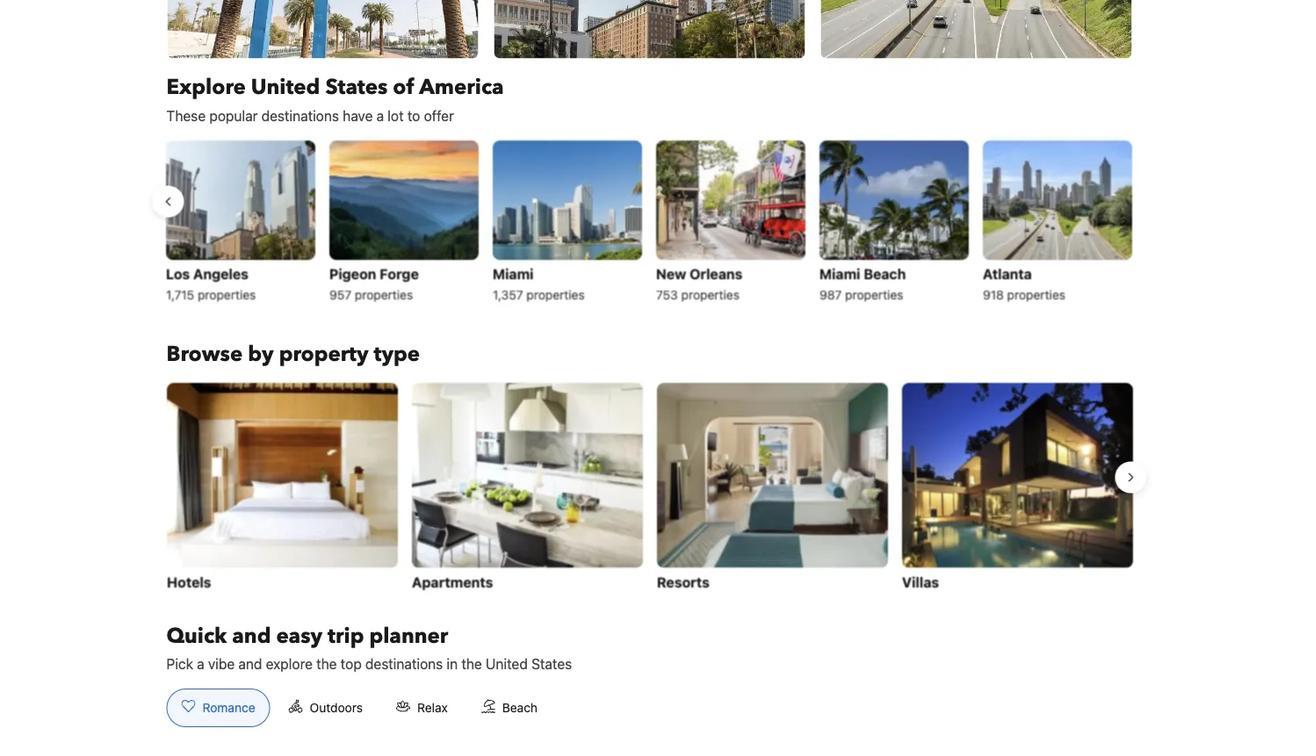 Task type: locate. For each thing, give the bounding box(es) containing it.
pick
[[167, 656, 193, 673]]

0 horizontal spatial beach
[[502, 701, 538, 715]]

5 properties from the left
[[846, 287, 904, 302]]

a inside quick and easy trip planner pick a vibe and explore the top destinations in the united states
[[197, 656, 204, 673]]

properties
[[198, 287, 256, 302], [355, 287, 414, 302], [527, 287, 585, 302], [682, 287, 740, 302], [846, 287, 904, 302], [1008, 287, 1066, 302]]

united up popular
[[251, 73, 320, 102]]

browse by property type
[[167, 340, 420, 369]]

explore
[[266, 656, 313, 673]]

forge
[[380, 265, 419, 282]]

a left lot
[[377, 107, 384, 124]]

miami up 1,357
[[493, 265, 534, 282]]

0 horizontal spatial united
[[251, 73, 320, 102]]

properties right 987
[[846, 287, 904, 302]]

1 vertical spatial states
[[532, 656, 572, 673]]

1 horizontal spatial a
[[377, 107, 384, 124]]

america
[[419, 73, 504, 102]]

1 horizontal spatial miami
[[820, 265, 861, 282]]

0 vertical spatial united
[[251, 73, 320, 102]]

957
[[330, 287, 352, 302]]

properties down the orleans
[[682, 287, 740, 302]]

popular
[[209, 107, 258, 124]]

0 horizontal spatial miami
[[493, 265, 534, 282]]

properties down forge
[[355, 287, 414, 302]]

miami inside miami 1,357 properties
[[493, 265, 534, 282]]

beach inside beach button
[[502, 701, 538, 715]]

states
[[325, 73, 388, 102], [532, 656, 572, 673]]

4 properties from the left
[[682, 287, 740, 302]]

2 the from the left
[[462, 656, 482, 673]]

the right in
[[462, 656, 482, 673]]

miami
[[493, 265, 534, 282], [820, 265, 861, 282]]

2 properties from the left
[[355, 287, 414, 302]]

trip
[[328, 622, 364, 651]]

the left top
[[316, 656, 337, 673]]

0 horizontal spatial destinations
[[262, 107, 339, 124]]

1 properties from the left
[[198, 287, 256, 302]]

0 vertical spatial a
[[377, 107, 384, 124]]

romance
[[203, 701, 255, 715]]

1 vertical spatial united
[[486, 656, 528, 673]]

and right vibe
[[238, 656, 262, 673]]

0 horizontal spatial a
[[197, 656, 204, 673]]

villas link
[[902, 383, 1133, 594]]

vibe
[[208, 656, 235, 673]]

2 region from the top
[[152, 376, 1147, 601]]

properties down angeles on the left of the page
[[198, 287, 256, 302]]

miami beach 987 properties
[[820, 265, 907, 302]]

properties inside miami beach 987 properties
[[846, 287, 904, 302]]

new orleans 753 properties
[[657, 265, 743, 302]]

1 miami from the left
[[493, 265, 534, 282]]

2 miami from the left
[[820, 265, 861, 282]]

angeles
[[194, 265, 249, 282]]

and
[[232, 622, 271, 651], [238, 656, 262, 673]]

1 horizontal spatial the
[[462, 656, 482, 673]]

tab list containing romance
[[152, 689, 567, 728]]

offer
[[424, 107, 454, 124]]

properties for miami
[[846, 287, 904, 302]]

1 region from the top
[[152, 133, 1147, 312]]

browse
[[167, 340, 243, 369]]

753
[[657, 287, 679, 302]]

0 vertical spatial destinations
[[262, 107, 339, 124]]

destinations
[[262, 107, 339, 124], [365, 656, 443, 673]]

properties inside new orleans 753 properties
[[682, 287, 740, 302]]

1 vertical spatial destinations
[[365, 656, 443, 673]]

1 vertical spatial region
[[152, 376, 1147, 601]]

relax button
[[381, 689, 463, 727]]

los angeles 1,715 properties
[[167, 265, 256, 302]]

type
[[374, 340, 420, 369]]

1 vertical spatial a
[[197, 656, 204, 673]]

and up vibe
[[232, 622, 271, 651]]

hotels link
[[167, 383, 398, 594]]

united up beach button
[[486, 656, 528, 673]]

918
[[984, 287, 1005, 302]]

1 vertical spatial beach
[[502, 701, 538, 715]]

0 vertical spatial region
[[152, 133, 1147, 312]]

miami up 987
[[820, 265, 861, 282]]

miami inside miami beach 987 properties
[[820, 265, 861, 282]]

tab list
[[152, 689, 567, 728]]

properties inside "los angeles 1,715 properties"
[[198, 287, 256, 302]]

properties inside miami 1,357 properties
[[527, 287, 585, 302]]

states inside quick and easy trip planner pick a vibe and explore the top destinations in the united states
[[532, 656, 572, 673]]

1,715
[[167, 287, 195, 302]]

properties inside atlanta 918 properties
[[1008, 287, 1066, 302]]

a
[[377, 107, 384, 124], [197, 656, 204, 673]]

properties right 1,357
[[527, 287, 585, 302]]

region
[[152, 133, 1147, 312], [152, 376, 1147, 601]]

6 properties from the left
[[1008, 287, 1066, 302]]

a left vibe
[[197, 656, 204, 673]]

0 vertical spatial states
[[325, 73, 388, 102]]

destinations left have
[[262, 107, 339, 124]]

to
[[408, 107, 420, 124]]

of
[[393, 73, 415, 102]]

1 horizontal spatial states
[[532, 656, 572, 673]]

region containing los angeles
[[152, 133, 1147, 312]]

united
[[251, 73, 320, 102], [486, 656, 528, 673]]

destinations down planner
[[365, 656, 443, 673]]

states up have
[[325, 73, 388, 102]]

1 horizontal spatial destinations
[[365, 656, 443, 673]]

the
[[316, 656, 337, 673], [462, 656, 482, 673]]

properties for los
[[198, 287, 256, 302]]

states inside explore united states of america these popular destinations have a lot to offer
[[325, 73, 388, 102]]

lot
[[388, 107, 404, 124]]

properties inside "pigeon forge 957 properties"
[[355, 287, 414, 302]]

1 horizontal spatial beach
[[864, 265, 907, 282]]

0 horizontal spatial the
[[316, 656, 337, 673]]

987
[[820, 287, 843, 302]]

0 vertical spatial beach
[[864, 265, 907, 282]]

3 properties from the left
[[527, 287, 585, 302]]

1 horizontal spatial united
[[486, 656, 528, 673]]

beach
[[864, 265, 907, 282], [502, 701, 538, 715]]

states up beach button
[[532, 656, 572, 673]]

0 horizontal spatial states
[[325, 73, 388, 102]]

apartments link
[[412, 383, 643, 594]]

properties down atlanta
[[1008, 287, 1066, 302]]



Task type: vqa. For each thing, say whether or not it's contained in the screenshot.
bottom and
yes



Task type: describe. For each thing, give the bounding box(es) containing it.
have
[[343, 107, 373, 124]]

property
[[279, 340, 369, 369]]

1,357
[[493, 287, 524, 302]]

new
[[657, 265, 687, 282]]

pigeon forge 957 properties
[[330, 265, 419, 302]]

hotels
[[167, 573, 211, 590]]

destinations inside explore united states of america these popular destinations have a lot to offer
[[262, 107, 339, 124]]

outdoors
[[310, 701, 363, 715]]

beach inside miami beach 987 properties
[[864, 265, 907, 282]]

united inside explore united states of america these popular destinations have a lot to offer
[[251, 73, 320, 102]]

quick and easy trip planner pick a vibe and explore the top destinations in the united states
[[167, 622, 572, 673]]

miami 1,357 properties
[[493, 265, 585, 302]]

region containing hotels
[[152, 376, 1147, 601]]

top
[[341, 656, 362, 673]]

destinations inside quick and easy trip planner pick a vibe and explore the top destinations in the united states
[[365, 656, 443, 673]]

planner
[[369, 622, 448, 651]]

atlanta
[[984, 265, 1033, 282]]

orleans
[[690, 265, 743, 282]]

apartments
[[412, 573, 493, 590]]

in
[[447, 656, 458, 673]]

explore
[[167, 73, 246, 102]]

by
[[248, 340, 274, 369]]

easy
[[276, 622, 323, 651]]

los
[[167, 265, 190, 282]]

miami for beach
[[820, 265, 861, 282]]

outdoors button
[[274, 689, 378, 727]]

these
[[167, 107, 206, 124]]

1 vertical spatial and
[[238, 656, 262, 673]]

1 the from the left
[[316, 656, 337, 673]]

properties for new
[[682, 287, 740, 302]]

quick
[[167, 622, 227, 651]]

pigeon
[[330, 265, 377, 282]]

0 vertical spatial and
[[232, 622, 271, 651]]

beach button
[[466, 689, 553, 727]]

villas
[[902, 573, 939, 590]]

romance button
[[167, 689, 270, 727]]

miami for 1,357
[[493, 265, 534, 282]]

properties for pigeon
[[355, 287, 414, 302]]

resorts link
[[657, 383, 888, 594]]

united inside quick and easy trip planner pick a vibe and explore the top destinations in the united states
[[486, 656, 528, 673]]

resorts
[[657, 573, 710, 590]]

relax
[[417, 701, 448, 715]]

atlanta 918 properties
[[984, 265, 1066, 302]]

explore united states of america these popular destinations have a lot to offer
[[167, 73, 504, 124]]

a inside explore united states of america these popular destinations have a lot to offer
[[377, 107, 384, 124]]



